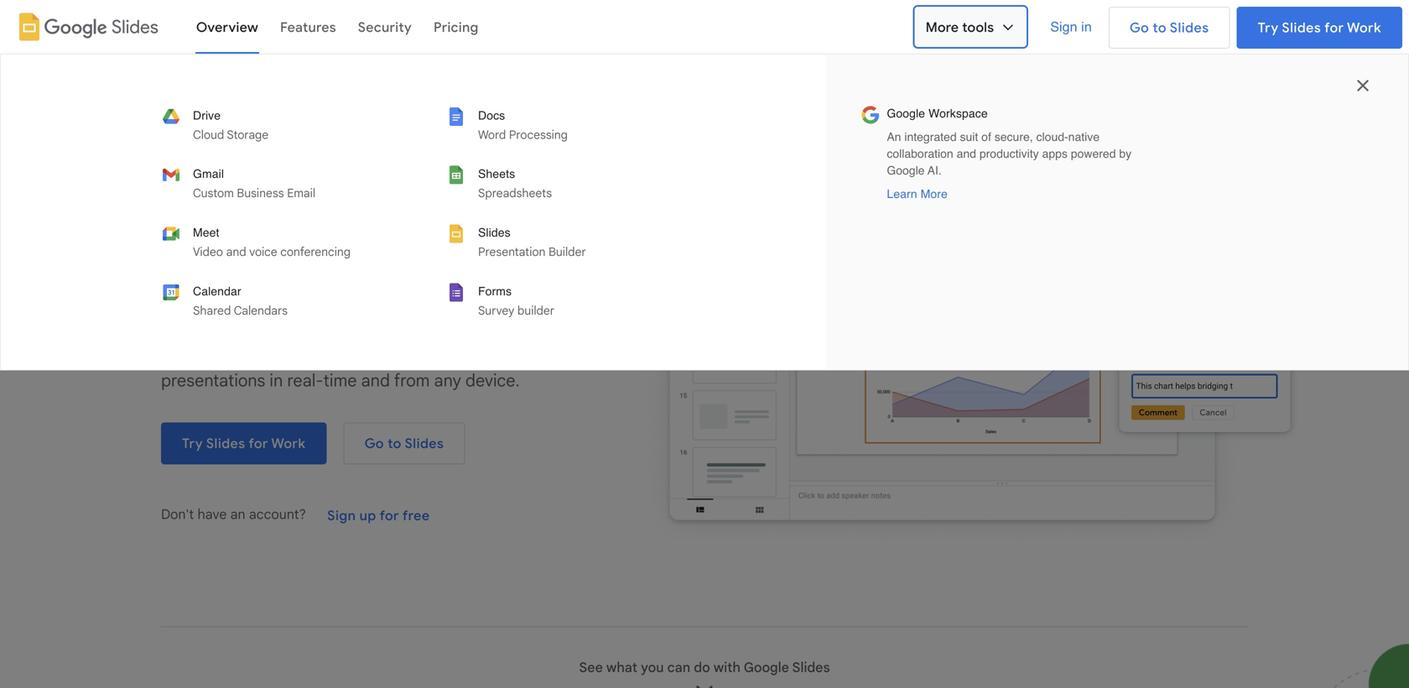 Task type: describe. For each thing, give the bounding box(es) containing it.
0 horizontal spatial try
[[182, 435, 203, 452]]

tell
[[161, 146, 235, 202]]

more tools link
[[915, 7, 1027, 47]]

of
[[982, 130, 992, 143]]

suit
[[960, 130, 979, 143]]

and inside an integrated suit of secure, cloud-native collaboration and productivity apps powered by google ai.
[[957, 147, 977, 160]]

see what you can do with google slides link
[[579, 657, 830, 688]]

time
[[324, 370, 357, 391]]

close image
[[1353, 76, 1374, 96]]

1 horizontal spatial in
[[1082, 19, 1092, 34]]

voice
[[249, 245, 277, 259]]

sign in
[[1051, 19, 1092, 34]]

security link
[[347, 7, 423, 47]]

tools
[[963, 19, 994, 36]]

gmail custom business email
[[190, 167, 316, 201]]

pricing link
[[423, 7, 490, 47]]

d
[[1208, 381, 1212, 391]]

slides icon image for presentation builder
[[446, 224, 467, 244]]

collaboration
[[887, 147, 954, 160]]

workspace
[[929, 107, 988, 120]]

go for try slides for work
[[365, 435, 384, 452]]

24px image
[[692, 678, 717, 688]]

google workspace
[[887, 107, 988, 120]]

1 g from the left
[[1212, 381, 1217, 391]]

2 s from the left
[[1192, 381, 1196, 391]]

graph with numbers and tags with names liam and lori image
[[808, 248, 1101, 444]]

2 i from the left
[[1206, 381, 1208, 391]]

slides inside "slides presentation builder"
[[478, 226, 511, 239]]

4 h from the left
[[1233, 381, 1238, 391]]

builder
[[518, 303, 555, 318]]

can
[[668, 659, 691, 676]]

calendars
[[234, 303, 288, 318]]

do
[[694, 659, 710, 676]]

sheets
[[478, 167, 515, 181]]

video
[[193, 245, 223, 259]]

have
[[198, 506, 227, 523]]

drive cloud storage
[[190, 109, 269, 142]]

e
[[1180, 381, 1185, 391]]

collaborate
[[321, 346, 407, 367]]

1 t from the left
[[1171, 381, 1174, 391]]

drive
[[193, 109, 221, 122]]

sheets icon image
[[446, 165, 467, 185]]

sheets spreadsheets
[[475, 167, 552, 201]]

sign in link
[[1041, 7, 1102, 47]]

builder
[[549, 245, 586, 259]]

gmail
[[193, 167, 224, 181]]

by
[[1120, 147, 1132, 160]]

integrated
[[905, 130, 957, 143]]

business
[[237, 186, 284, 201]]

in inside create, present, and collaborate on online presentations in real-time and from any device.
[[270, 370, 283, 391]]

impactful
[[249, 146, 446, 202]]

go to slides link for try slides for work
[[344, 422, 465, 464]]

presentation
[[478, 245, 546, 259]]

calendar shared calendars
[[190, 284, 288, 318]]

shared
[[193, 303, 231, 318]]

real-
[[287, 370, 324, 391]]

slides icon image for slides
[[14, 12, 44, 42]]

meet icon image
[[161, 224, 181, 244]]

processing
[[509, 127, 568, 142]]

custom
[[193, 186, 234, 201]]

storage
[[227, 127, 269, 142]]

a
[[1164, 381, 1168, 391]]

more tools
[[926, 19, 994, 36]]

1 r from the left
[[1168, 381, 1171, 391]]

b
[[1198, 381, 1203, 391]]

sign for sign up for free
[[327, 507, 356, 524]]

stories,
[[161, 206, 320, 262]]

powered
[[1071, 147, 1116, 160]]

overview link
[[185, 7, 269, 47]]

don't have an account?
[[161, 506, 310, 523]]

e
[[817, 272, 829, 292]]

meet
[[193, 226, 219, 239]]

go to slides for sign in
[[1130, 19, 1210, 36]]

more tools list item
[[915, 0, 1041, 52]]

slides presentation builder
[[475, 226, 586, 259]]

with inside "tell impactful stories, with google slides"
[[334, 206, 421, 262]]

an integrated suit of secure, cloud-native collaboration and productivity apps powered by google ai.
[[887, 130, 1132, 177]]

0 horizontal spatial work
[[271, 435, 306, 452]]

gmail icon image
[[161, 165, 181, 185]]

you
[[641, 659, 664, 676]]

from
[[394, 370, 430, 391]]

1 vertical spatial for
[[249, 435, 268, 452]]

slides link
[[7, 7, 166, 47]]

go for sign in
[[1130, 19, 1150, 36]]

docs icon image
[[446, 106, 467, 127]]

sign for sign in
[[1051, 19, 1078, 34]]

up
[[360, 507, 377, 524]]

1 h from the left
[[1142, 381, 1146, 391]]

google workspace image
[[860, 105, 880, 125]]

1 vertical spatial more
[[921, 187, 948, 201]]

2 t from the left
[[1231, 381, 1233, 391]]

account?
[[249, 506, 306, 523]]

don't
[[161, 506, 194, 523]]

any
[[434, 370, 461, 391]]

for inside button
[[380, 507, 399, 524]]

2 r from the left
[[1203, 381, 1206, 391]]

1 horizontal spatial work
[[1348, 19, 1382, 36]]



Task type: vqa. For each thing, say whether or not it's contained in the screenshot.
SLIDES ICON related to Slides
yes



Task type: locate. For each thing, give the bounding box(es) containing it.
0 vertical spatial to
[[1153, 19, 1167, 36]]

go to slides link
[[1109, 7, 1231, 49], [344, 422, 465, 464]]

sign up for free button
[[317, 494, 441, 536]]

create,
[[161, 346, 217, 367]]

1 vertical spatial go
[[365, 435, 384, 452]]

cloud-
[[1037, 130, 1069, 143]]

1 vertical spatial sign
[[327, 507, 356, 524]]

l
[[1185, 381, 1187, 391]]

1 horizontal spatial g
[[1224, 381, 1229, 391]]

g left n
[[1212, 381, 1217, 391]]

tell impactful stories, with google slides
[[161, 146, 469, 323]]

more inside list item
[[926, 19, 959, 36]]

0 horizontal spatial in
[[270, 370, 283, 391]]

1 vertical spatial try slides for work link
[[161, 422, 327, 464]]

1 horizontal spatial sign
[[1051, 19, 1078, 34]]

see
[[579, 659, 603, 676]]

h left l
[[1176, 381, 1180, 391]]

survey
[[478, 303, 515, 318]]

in
[[1082, 19, 1092, 34], [270, 370, 283, 391]]

1 vertical spatial with
[[714, 659, 741, 676]]

0 horizontal spatial with
[[334, 206, 421, 262]]

business proposal animation image
[[637, 141, 1291, 539]]

with inside see what you can do with google slides link
[[714, 659, 741, 676]]

h left c
[[1142, 381, 1146, 391]]

1 horizontal spatial try slides for work link
[[1237, 7, 1403, 49]]

1 vertical spatial try
[[182, 435, 203, 452]]

slides icon image
[[14, 12, 44, 42], [446, 224, 467, 244]]

1 horizontal spatial i
[[1206, 381, 1208, 391]]

0 horizontal spatial s
[[1148, 381, 1153, 391]]

1 horizontal spatial slides icon image
[[446, 224, 467, 244]]

security
[[358, 19, 412, 36]]

0 horizontal spatial go
[[365, 435, 384, 452]]

learn more
[[887, 187, 948, 201]]

an
[[230, 506, 246, 523]]

0 horizontal spatial i
[[1146, 381, 1148, 391]]

2 horizontal spatial for
[[1325, 19, 1345, 36]]

1 vertical spatial in
[[270, 370, 283, 391]]

h left e
[[1159, 381, 1164, 391]]

t right a
[[1171, 381, 1174, 391]]

and down collaborate
[[361, 370, 390, 391]]

more
[[926, 19, 959, 36], [921, 187, 948, 201]]

forms
[[478, 284, 512, 298]]

google up an
[[887, 107, 926, 120]]

3 h from the left
[[1176, 381, 1180, 391]]

1 vertical spatial to
[[388, 435, 402, 452]]

forms survey builder
[[475, 284, 555, 318]]

go
[[1130, 19, 1150, 36], [365, 435, 384, 452]]

try slides for work link
[[1237, 7, 1403, 49], [161, 422, 327, 464]]

go to slides for try slides for work
[[365, 435, 444, 452]]

0 vertical spatial work
[[1348, 19, 1382, 36]]

secure,
[[995, 130, 1033, 143]]

0 vertical spatial go to slides
[[1130, 19, 1210, 36]]

go up sign up for free
[[365, 435, 384, 452]]

with
[[334, 206, 421, 262], [714, 659, 741, 676]]

online
[[434, 346, 480, 367]]

1 s from the left
[[1148, 381, 1153, 391]]

i right the b
[[1206, 381, 1208, 391]]

calendar icon image
[[161, 282, 181, 302]]

0 vertical spatial try
[[1258, 19, 1279, 36]]

present,
[[221, 346, 284, 367]]

go to slides
[[1130, 19, 1210, 36], [365, 435, 444, 452]]

0 horizontal spatial t
[[1171, 381, 1174, 391]]

google right the do
[[744, 659, 789, 676]]

sign right 24px image in the top of the page
[[1051, 19, 1078, 34]]

with down impactful
[[334, 206, 421, 262]]

0 horizontal spatial try slides for work link
[[161, 422, 327, 464]]

n
[[1219, 381, 1224, 391]]

s left c
[[1148, 381, 1153, 391]]

h right n
[[1233, 381, 1238, 391]]

try slides for work down presentations on the left bottom of the page
[[182, 435, 306, 452]]

1 vertical spatial work
[[271, 435, 306, 452]]

in left real-
[[270, 370, 283, 391]]

0 horizontal spatial r
[[1168, 381, 1171, 391]]

ai.
[[928, 164, 942, 177]]

0 horizontal spatial slides icon image
[[14, 12, 44, 42]]

slides icon image inside slides link
[[14, 12, 44, 42]]

0 vertical spatial try slides for work
[[1258, 19, 1382, 36]]

more left tools
[[926, 19, 959, 36]]

1 vertical spatial go to slides link
[[344, 422, 465, 464]]

and down suit
[[957, 147, 977, 160]]

comment box buttons image
[[1132, 405, 1235, 420]]

with right the do
[[714, 659, 741, 676]]

1 horizontal spatial r
[[1203, 381, 1206, 391]]

try slides for work link down presentations on the left bottom of the page
[[161, 422, 327, 464]]

productivity
[[980, 147, 1039, 160]]

word
[[478, 127, 506, 142]]

1 horizontal spatial t
[[1231, 381, 1233, 391]]

2 h from the left
[[1159, 381, 1164, 391]]

google inside an integrated suit of secure, cloud-native collaboration and productivity apps powered by google ai.
[[887, 164, 925, 177]]

and up real-
[[288, 346, 317, 367]]

go to slides link for sign in
[[1109, 7, 1231, 49]]

0 horizontal spatial to
[[388, 435, 402, 452]]

an
[[887, 130, 902, 143]]

overview
[[196, 19, 258, 36]]

0 vertical spatial for
[[1325, 19, 1345, 36]]

try
[[1258, 19, 1279, 36], [182, 435, 203, 452]]

docs word processing
[[475, 109, 568, 142]]

free
[[403, 507, 430, 524]]

sign up for free
[[327, 507, 430, 524]]

0 vertical spatial in
[[1082, 19, 1092, 34]]

0 vertical spatial more
[[926, 19, 959, 36]]

t right n
[[1231, 381, 1233, 391]]

features link
[[269, 7, 347, 47]]

0 horizontal spatial for
[[249, 435, 268, 452]]

0 horizontal spatial go to slides link
[[344, 422, 465, 464]]

forms icon image
[[446, 282, 467, 302]]

to
[[1153, 19, 1167, 36], [388, 435, 402, 452]]

0 horizontal spatial go to slides
[[365, 435, 444, 452]]

s left the b
[[1192, 381, 1196, 391]]

1 vertical spatial go to slides
[[365, 435, 444, 452]]

1 vertical spatial try slides for work
[[182, 435, 306, 452]]

native
[[1069, 130, 1100, 143]]

1 i from the left
[[1146, 381, 1148, 391]]

sign inside sign in link
[[1051, 19, 1078, 34]]

3 i from the left
[[1217, 381, 1219, 391]]

what
[[607, 659, 638, 676]]

0 horizontal spatial try slides for work
[[182, 435, 306, 452]]

drive icon image
[[161, 106, 181, 127]]

docs
[[478, 109, 505, 122]]

1 horizontal spatial go to slides
[[1130, 19, 1210, 36]]

spreadsheets
[[478, 186, 552, 201]]

google down voice
[[161, 267, 321, 323]]

c
[[1155, 381, 1159, 391]]

t h i s c h a r t h e l p s b r i d g i n g t h
[[1137, 381, 1238, 391]]

and inside meet video and voice conferencing
[[226, 245, 246, 259]]

1 horizontal spatial go to slides link
[[1109, 7, 1231, 49]]

0 vertical spatial sign
[[1051, 19, 1078, 34]]

google slides ui image
[[637, 141, 1248, 539]]

1 horizontal spatial try
[[1258, 19, 1279, 36]]

r
[[1168, 381, 1171, 391], [1203, 381, 1206, 391]]

to for sign in
[[1153, 19, 1167, 36]]

sign
[[1051, 19, 1078, 34], [327, 507, 356, 524]]

list
[[167, 0, 1041, 54]]

more down ai.
[[921, 187, 948, 201]]

sign inside sign up for free button
[[327, 507, 356, 524]]

go right sign in link
[[1130, 19, 1150, 36]]

0 horizontal spatial g
[[1212, 381, 1217, 391]]

try slides for work up close icon
[[1258, 19, 1382, 36]]

0 vertical spatial go
[[1130, 19, 1150, 36]]

presentations
[[161, 370, 265, 391]]

r left d at the bottom of page
[[1203, 381, 1206, 391]]

0 vertical spatial with
[[334, 206, 421, 262]]

in right 24px image in the top of the page
[[1082, 19, 1092, 34]]

1 horizontal spatial s
[[1192, 381, 1196, 391]]

i right d at the bottom of page
[[1217, 381, 1219, 391]]

t
[[1171, 381, 1174, 391], [1231, 381, 1233, 391]]

conferencing
[[280, 245, 351, 259]]

and left voice
[[226, 245, 246, 259]]

calendar
[[193, 284, 241, 298]]

1 horizontal spatial try slides for work
[[1258, 19, 1382, 36]]

create, present, and collaborate on online presentations in real-time and from any device.
[[161, 346, 520, 391]]

google inside "tell impactful stories, with google slides"
[[161, 267, 321, 323]]

slides
[[112, 16, 158, 38], [1170, 19, 1210, 36], [1282, 19, 1322, 36], [478, 226, 511, 239], [334, 267, 469, 323], [206, 435, 246, 452], [405, 435, 444, 452], [793, 659, 830, 676]]

t
[[1137, 381, 1142, 391]]

device.
[[466, 370, 520, 391]]

i right t
[[1146, 381, 1148, 391]]

list containing overview
[[167, 0, 1041, 54]]

1 horizontal spatial to
[[1153, 19, 1167, 36]]

2 g from the left
[[1224, 381, 1229, 391]]

1 vertical spatial slides icon image
[[446, 224, 467, 244]]

24px image
[[1001, 20, 1016, 35]]

r right c
[[1168, 381, 1171, 391]]

features
[[280, 19, 336, 36]]

work down real-
[[271, 435, 306, 452]]

0 vertical spatial try slides for work link
[[1237, 7, 1403, 49]]

1 horizontal spatial for
[[380, 507, 399, 524]]

h
[[1142, 381, 1146, 391], [1159, 381, 1164, 391], [1176, 381, 1180, 391], [1233, 381, 1238, 391]]

try slides for work link up close icon
[[1237, 7, 1403, 49]]

2 vertical spatial for
[[380, 507, 399, 524]]

p
[[1187, 381, 1192, 391]]

for
[[1325, 19, 1345, 36], [249, 435, 268, 452], [380, 507, 399, 524]]

to for try slides for work
[[388, 435, 402, 452]]

i
[[1146, 381, 1148, 391], [1206, 381, 1208, 391], [1217, 381, 1219, 391]]

0 vertical spatial go to slides link
[[1109, 7, 1231, 49]]

2 horizontal spatial i
[[1217, 381, 1219, 391]]

g right d at the bottom of page
[[1224, 381, 1229, 391]]

0 vertical spatial slides icon image
[[14, 12, 44, 42]]

cloud
[[193, 127, 224, 142]]

sign left up
[[327, 507, 356, 524]]

google down collaboration
[[887, 164, 925, 177]]

see what you can do with google slides
[[579, 659, 830, 676]]

apps
[[1043, 147, 1068, 160]]

meet video and voice conferencing
[[190, 226, 351, 259]]

pricing
[[434, 19, 479, 36]]

google
[[887, 107, 926, 120], [887, 164, 925, 177], [161, 267, 321, 323], [744, 659, 789, 676]]

0 horizontal spatial sign
[[327, 507, 356, 524]]

1 horizontal spatial go
[[1130, 19, 1150, 36]]

slides inside "tell impactful stories, with google slides"
[[334, 267, 469, 323]]

email
[[287, 186, 316, 201]]

work up close icon
[[1348, 19, 1382, 36]]

1 horizontal spatial with
[[714, 659, 741, 676]]



